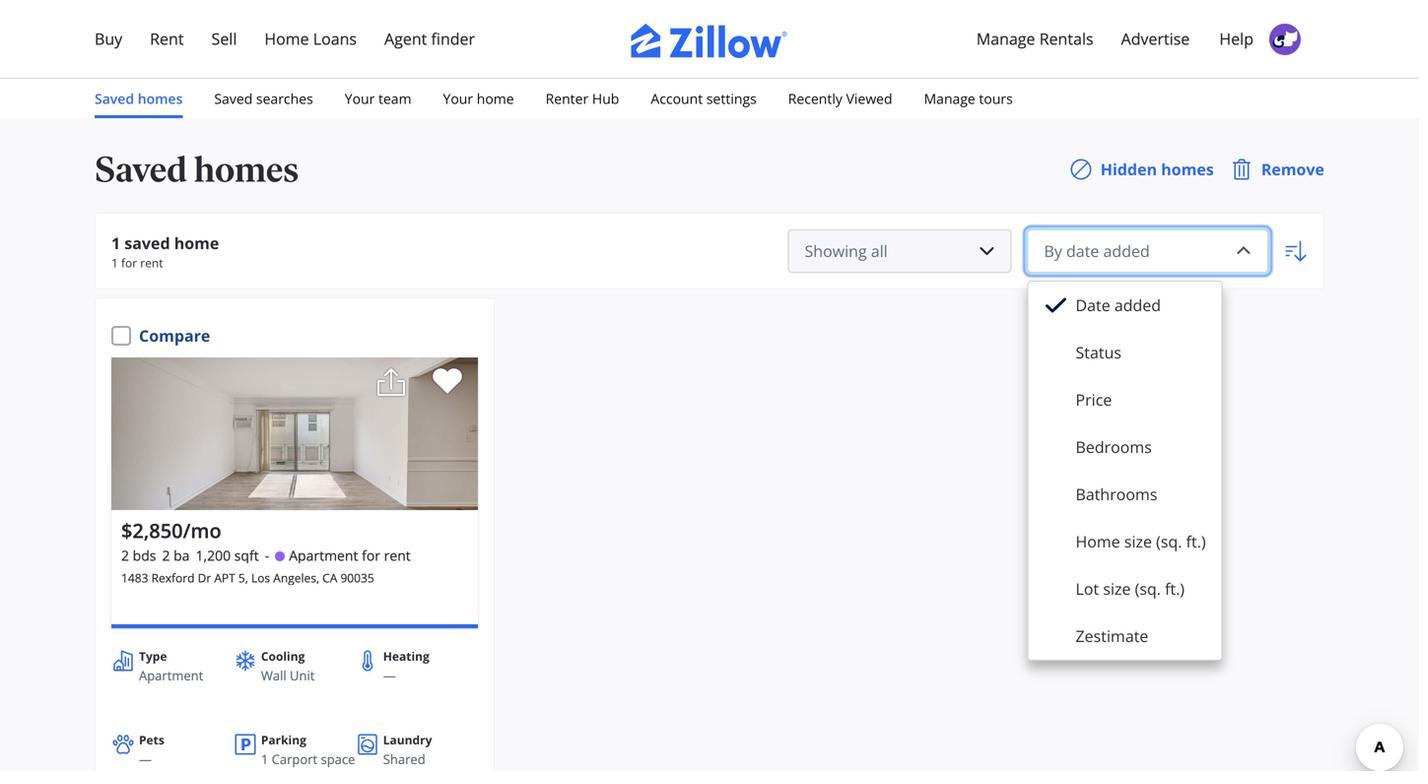 Task type: vqa. For each thing, say whether or not it's contained in the screenshot.


Task type: locate. For each thing, give the bounding box(es) containing it.
apartment up ca
[[289, 547, 358, 565]]

2 horizontal spatial homes
[[1161, 159, 1214, 180]]

0 horizontal spatial —
[[139, 751, 152, 769]]

saved for saved homes link
[[95, 89, 134, 108]]

laundry shared
[[383, 732, 432, 769]]

saved homes down home image
[[95, 148, 299, 191]]

0 vertical spatial home
[[265, 28, 309, 49]]

price
[[1076, 389, 1112, 411]]

2 2 from the left
[[162, 547, 170, 565]]

0 vertical spatial —
[[383, 667, 396, 685]]

(sq. down home size (sq. ft.)
[[1135, 579, 1161, 600]]

1 horizontal spatial 2
[[162, 547, 170, 565]]

manage
[[977, 28, 1035, 49], [924, 89, 976, 108]]

home left renter
[[477, 89, 514, 108]]

list box
[[1027, 281, 1223, 661]]

saved for saved searches link
[[214, 89, 253, 108]]

saved homes
[[95, 89, 183, 108], [95, 148, 299, 191]]

your down finder
[[443, 89, 473, 108]]

agent finder link
[[371, 16, 489, 62]]

1 vertical spatial manage
[[924, 89, 976, 108]]

type image
[[111, 650, 135, 673]]

0 vertical spatial (sq.
[[1156, 531, 1182, 552]]

manage left rentals at right top
[[977, 28, 1035, 49]]

type apartment
[[139, 649, 203, 685]]

your team
[[345, 89, 412, 108]]

parking 1 carport space
[[261, 732, 355, 769]]

Compare checkbox
[[111, 326, 131, 346]]

1 horizontal spatial home
[[477, 89, 514, 108]]

homes right hidden
[[1161, 159, 1214, 180]]

(sq. for lot size (sq. ft.)
[[1135, 579, 1161, 600]]

loans
[[313, 28, 357, 49]]

0 horizontal spatial homes
[[138, 89, 183, 108]]

1 vertical spatial apartment
[[139, 667, 203, 685]]

apartment down type
[[139, 667, 203, 685]]

dr
[[198, 570, 211, 586]]

ft.) for lot size (sq. ft.)
[[1165, 579, 1185, 600]]

1 left saved
[[111, 233, 120, 254]]

home image
[[103, 103, 146, 147]]

0 vertical spatial rent
[[140, 255, 163, 271]]

2 bds 2 ba 1,200 sqft
[[121, 547, 259, 565]]

ft.)
[[1186, 531, 1206, 552], [1165, 579, 1185, 600]]

2 left bds
[[121, 547, 129, 565]]

home
[[477, 89, 514, 108], [174, 233, 219, 254]]

— down pets
[[139, 751, 152, 769]]

homes inside "link"
[[1161, 159, 1214, 180]]

size
[[1124, 531, 1152, 552], [1103, 579, 1131, 600]]

your left the team
[[345, 89, 375, 108]]

1 your from the left
[[345, 89, 375, 108]]

rent
[[150, 28, 184, 49]]

(sq.
[[1156, 531, 1182, 552], [1135, 579, 1161, 600]]

homes down saved searches link
[[194, 148, 299, 191]]

rent
[[140, 255, 163, 271], [384, 547, 411, 565]]

bedrooms
[[1076, 437, 1152, 458]]

0 vertical spatial size
[[1124, 531, 1152, 552]]

your profile default icon image
[[1269, 24, 1301, 55]]

cooling image
[[233, 650, 257, 673]]

-
[[265, 547, 269, 565]]

unsave this home button
[[417, 358, 472, 411]]

rent link
[[136, 16, 198, 62]]

0 vertical spatial for
[[121, 255, 137, 271]]

home size (sq. ft.)
[[1076, 531, 1206, 552]]

1 horizontal spatial ft.)
[[1186, 531, 1206, 552]]

lot size (sq. ft.)
[[1076, 579, 1185, 600]]

1 horizontal spatial apartment
[[289, 547, 358, 565]]

1 2 from the left
[[121, 547, 129, 565]]

remove button
[[1230, 158, 1325, 181]]

0 vertical spatial saved homes
[[95, 89, 183, 108]]

1 vertical spatial home
[[174, 233, 219, 254]]

— inside heating —
[[383, 667, 396, 685]]

homes down rent 'link'
[[138, 89, 183, 108]]

2 left ba
[[162, 547, 170, 565]]

0 horizontal spatial rent
[[140, 255, 163, 271]]

wall
[[261, 667, 286, 685]]

1 vertical spatial ft.)
[[1165, 579, 1185, 600]]

your
[[345, 89, 375, 108], [443, 89, 473, 108]]

size up lot size (sq. ft.)
[[1124, 531, 1152, 552]]

— inside pets —
[[139, 751, 152, 769]]

account
[[651, 89, 703, 108]]

saved homes down rent 'link'
[[95, 89, 183, 108]]

sell link
[[198, 16, 251, 62]]

1 vertical spatial rent
[[384, 547, 411, 565]]

0 vertical spatial ft.)
[[1186, 531, 1206, 552]]

home inside list box
[[1076, 531, 1120, 552]]

1 horizontal spatial —
[[383, 667, 396, 685]]

your inside 'link'
[[345, 89, 375, 108]]

0 horizontal spatial for
[[121, 255, 137, 271]]

renter hub link
[[546, 87, 619, 110]]

saved left searches
[[214, 89, 253, 108]]

home left loans
[[265, 28, 309, 49]]

2 your from the left
[[443, 89, 473, 108]]

1 horizontal spatial for
[[362, 547, 380, 565]]

0 horizontal spatial home
[[265, 28, 309, 49]]

0 horizontal spatial your
[[345, 89, 375, 108]]

1 vertical spatial —
[[139, 751, 152, 769]]

1 right parking icon
[[261, 751, 268, 769]]

1 vertical spatial saved homes
[[95, 148, 299, 191]]

saved searches link
[[214, 87, 313, 110]]

manage tours
[[924, 89, 1013, 108]]

unsave this home image
[[431, 367, 464, 400]]

recently viewed
[[788, 89, 893, 108]]

saved
[[95, 89, 134, 108], [214, 89, 253, 108], [95, 148, 187, 191]]

1 vertical spatial size
[[1103, 579, 1131, 600]]

90035
[[340, 570, 374, 586]]

1 horizontal spatial home
[[1076, 531, 1120, 552]]

1 vertical spatial for
[[362, 547, 380, 565]]

searches
[[256, 89, 313, 108]]

home inside 'link'
[[265, 28, 309, 49]]

agent finder
[[384, 28, 475, 49]]

manage inside main navigation
[[977, 28, 1035, 49]]

0 horizontal spatial home
[[174, 233, 219, 254]]

home right saved
[[174, 233, 219, 254]]

angeles,
[[273, 570, 319, 586]]

viewed
[[846, 89, 893, 108]]

account settings link
[[651, 87, 757, 110]]

team
[[378, 89, 412, 108]]

— down heating
[[383, 667, 396, 685]]

(sq. up lot size (sq. ft.)
[[1156, 531, 1182, 552]]

1 vertical spatial (sq.
[[1135, 579, 1161, 600]]

home for home size (sq. ft.)
[[1076, 531, 1120, 552]]

lot
[[1076, 579, 1099, 600]]

1 vertical spatial home
[[1076, 531, 1120, 552]]

home up 'lot' at the right bottom of the page
[[1076, 531, 1120, 552]]

manage left tours
[[924, 89, 976, 108]]

ft.) for home size (sq. ft.)
[[1186, 531, 1206, 552]]

for down saved
[[121, 255, 137, 271]]

1 horizontal spatial your
[[443, 89, 473, 108]]

0 vertical spatial manage
[[977, 28, 1035, 49]]

— for pets —
[[139, 751, 152, 769]]

0 vertical spatial home
[[477, 89, 514, 108]]

home
[[265, 28, 309, 49], [1076, 531, 1120, 552]]

for
[[121, 255, 137, 271], [362, 547, 380, 565]]

size right 'lot' at the right bottom of the page
[[1103, 579, 1131, 600]]

home loans
[[265, 28, 357, 49]]

0 horizontal spatial ft.)
[[1165, 579, 1185, 600]]

0 horizontal spatial apartment
[[139, 667, 203, 685]]

0 horizontal spatial manage
[[924, 89, 976, 108]]

1 up compare checkbox
[[111, 255, 118, 271]]

laundry image
[[356, 733, 379, 757]]

home loans link
[[251, 16, 371, 62]]

0 horizontal spatial 2
[[121, 547, 129, 565]]

2
[[121, 547, 129, 565], [162, 547, 170, 565]]

saved down buy link
[[95, 89, 134, 108]]

1 horizontal spatial manage
[[977, 28, 1035, 49]]

for up 90035
[[362, 547, 380, 565]]

heating
[[383, 649, 430, 665]]

pets
[[139, 732, 164, 749]]

1483 rexford dr apt 5, los angeles, ca 90035 link
[[121, 570, 468, 586]]

2 vertical spatial 1
[[261, 751, 268, 769]]

help link
[[1206, 16, 1267, 62]]

for rent image
[[275, 551, 285, 565]]

1 horizontal spatial rent
[[384, 547, 411, 565]]

—
[[383, 667, 396, 685], [139, 751, 152, 769]]



Task type: describe. For each thing, give the bounding box(es) containing it.
agent
[[384, 28, 427, 49]]

zillow logo image
[[631, 24, 788, 58]]

ca
[[322, 570, 337, 586]]

0 vertical spatial apartment
[[289, 547, 358, 565]]

apartment for rent
[[289, 547, 411, 565]]

sqft
[[234, 547, 259, 565]]

for inside 1 saved home 1 for rent
[[121, 255, 137, 271]]

home inside 1 saved home 1 for rent
[[174, 233, 219, 254]]

your home link
[[443, 87, 514, 110]]

recently viewed link
[[788, 87, 893, 110]]

buy
[[95, 28, 122, 49]]

chevron right image
[[346, 198, 369, 221]]

advertise link
[[1107, 16, 1204, 62]]

help
[[1220, 28, 1254, 49]]

date added
[[1076, 295, 1161, 316]]

renter hub
[[546, 89, 619, 108]]

pets —
[[139, 732, 164, 769]]

zestimate
[[1076, 626, 1149, 647]]

1,200
[[196, 547, 231, 565]]

rentals
[[1039, 28, 1094, 49]]

your for your team
[[345, 89, 375, 108]]

remove
[[1261, 159, 1325, 180]]

sell
[[211, 28, 237, 49]]

date added option
[[1028, 282, 1222, 329]]

your for your home
[[443, 89, 473, 108]]

renter
[[546, 89, 589, 108]]

manage tours link
[[924, 87, 1013, 110]]

0 vertical spatial 1
[[111, 233, 120, 254]]

saved
[[124, 233, 170, 254]]

saved homes link
[[95, 87, 183, 110]]

By date added text field
[[1044, 236, 1220, 267]]

pets image
[[111, 733, 135, 757]]

space
[[321, 751, 355, 769]]

share this home image
[[376, 367, 407, 398]]

2 saved homes from the top
[[95, 148, 299, 191]]

sort descending image
[[1284, 240, 1308, 263]]

laundry
[[383, 732, 432, 749]]

saved searches
[[214, 89, 313, 108]]

hidden
[[1101, 159, 1157, 180]]

5,
[[238, 570, 248, 586]]

unit
[[290, 667, 315, 685]]

main navigation
[[0, 0, 1419, 325]]

manage for manage rentals
[[977, 28, 1035, 49]]

hidden homes
[[1101, 159, 1214, 180]]

rent inside 1 saved home 1 for rent
[[140, 255, 163, 271]]

manage rentals link
[[963, 16, 1107, 62]]

1 vertical spatial 1
[[111, 255, 118, 271]]

home for home loans
[[265, 28, 309, 49]]

cooling wall unit
[[261, 649, 315, 685]]

1483 rexford dr apt 5, los angeles, ca 90035 image
[[111, 312, 478, 556]]

size for home
[[1124, 531, 1152, 552]]

manage for manage tours
[[924, 89, 976, 108]]

bds
[[133, 547, 156, 565]]

rexford
[[151, 570, 195, 586]]

shared
[[383, 751, 425, 769]]

(sq. for home size (sq. ft.)
[[1156, 531, 1182, 552]]

1 horizontal spatial homes
[[194, 148, 299, 191]]

hidden homes link
[[1069, 158, 1214, 181]]

ba
[[174, 547, 190, 565]]

hub
[[592, 89, 619, 108]]

los
[[251, 570, 270, 586]]

heating —
[[383, 649, 430, 685]]

parking image
[[233, 733, 257, 757]]

1 saved homes from the top
[[95, 89, 183, 108]]

type
[[139, 649, 167, 665]]

date
[[1076, 295, 1110, 316]]

— for heating —
[[383, 667, 396, 685]]

$2,850/mo
[[121, 517, 221, 545]]

finder
[[431, 28, 475, 49]]

recently
[[788, 89, 843, 108]]

status
[[1076, 342, 1122, 363]]

bathrooms
[[1076, 484, 1158, 505]]

heating image
[[356, 650, 379, 673]]

added
[[1115, 295, 1161, 316]]

your home
[[443, 89, 514, 108]]

manage rentals
[[977, 28, 1094, 49]]

1 inside parking 1 carport space
[[261, 751, 268, 769]]

parking
[[261, 732, 306, 749]]

1 saved home 1 for rent
[[111, 233, 219, 271]]

account settings
[[651, 89, 757, 108]]

list box containing date added
[[1027, 281, 1223, 661]]

settings
[[707, 89, 757, 108]]

1483 rexford dr apt 5, los angeles, ca 90035
[[121, 570, 374, 586]]

compare
[[139, 325, 210, 346]]

advertise
[[1121, 28, 1190, 49]]

1483
[[121, 570, 148, 586]]

your team link
[[345, 87, 412, 110]]

saved down home image
[[95, 148, 187, 191]]

buy link
[[81, 16, 136, 62]]

cooling
[[261, 649, 305, 665]]

carport
[[272, 751, 317, 769]]

apt
[[214, 570, 235, 586]]

tours
[[979, 89, 1013, 108]]

size for lot
[[1103, 579, 1131, 600]]



